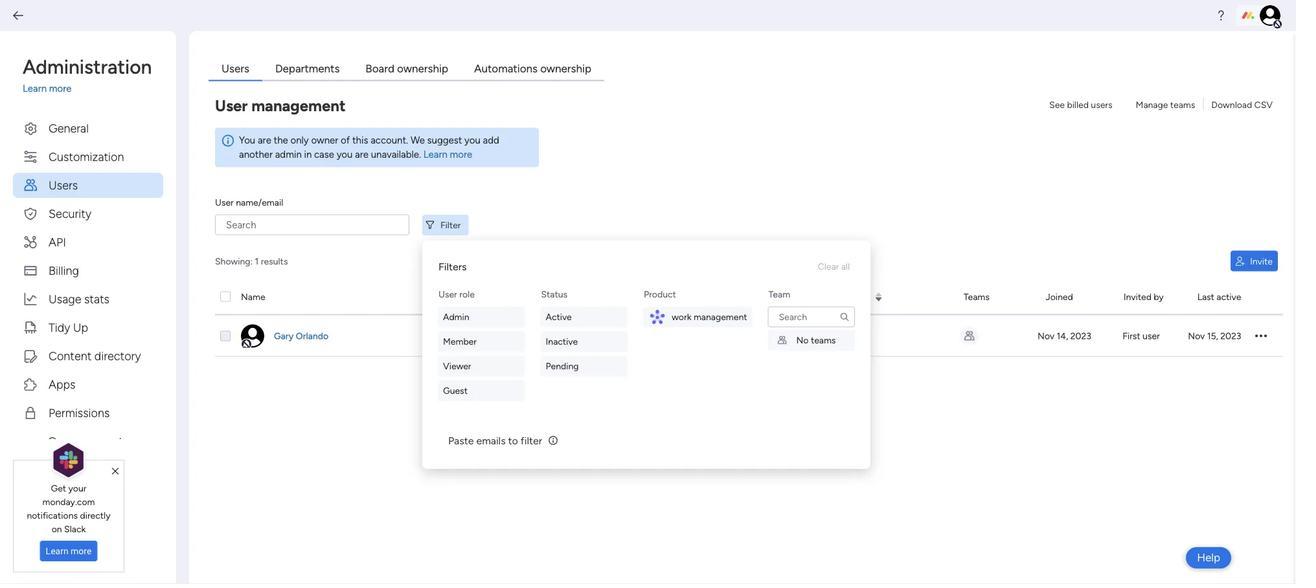 Task type: describe. For each thing, give the bounding box(es) containing it.
ownership for automations ownership
[[540, 62, 591, 75]]

row containing gary orlando
[[215, 316, 1283, 357]]

pending button
[[541, 356, 628, 377]]

gary orlando link
[[272, 330, 330, 343]]

member button
[[438, 332, 525, 352]]

board
[[365, 62, 394, 75]]

help button
[[1186, 548, 1231, 569]]

filter button
[[422, 215, 469, 236]]

active
[[1217, 291, 1241, 302]]

api
[[49, 235, 66, 249]]

help
[[1197, 552, 1220, 565]]

work management
[[672, 312, 747, 323]]

viewer
[[443, 361, 471, 372]]

content directory
[[49, 349, 141, 363]]

no teams button
[[768, 330, 855, 351]]

active inside button
[[546, 312, 572, 323]]

only
[[290, 134, 309, 146]]

nov 14, 2023
[[1038, 331, 1091, 342]]

filter
[[440, 220, 461, 231]]

help image
[[1214, 9, 1227, 22]]

row containing name
[[215, 279, 1283, 316]]

team
[[768, 289, 790, 300]]

active button
[[541, 307, 628, 328]]

board ownership
[[365, 62, 448, 75]]

1 horizontal spatial user role
[[613, 291, 649, 302]]

nov for nov 14, 2023
[[1038, 331, 1054, 342]]

0 horizontal spatial are
[[258, 134, 271, 146]]

guest button
[[438, 381, 525, 402]]

usage
[[49, 292, 81, 306]]

get your monday.com notifications directly on slack
[[27, 483, 110, 535]]

admin
[[275, 149, 302, 161]]

automations ownership link
[[461, 57, 604, 81]]

last
[[1197, 291, 1214, 302]]

no teams
[[796, 335, 836, 346]]

clear all button
[[813, 256, 855, 277]]

slack
[[64, 524, 86, 535]]

nov for nov 15, 2023
[[1188, 331, 1205, 342]]

content
[[49, 349, 92, 363]]

we
[[411, 134, 425, 146]]

gary orlando
[[274, 331, 328, 342]]

on
[[52, 524, 62, 535]]

showing:
[[215, 256, 253, 267]]

0 horizontal spatial role
[[459, 289, 475, 300]]

learn for the bottom learn more link
[[423, 149, 447, 161]]

this
[[352, 134, 368, 146]]

teams for no teams
[[811, 335, 836, 346]]

search image
[[839, 312, 850, 323]]

14,
[[1057, 331, 1068, 342]]

Search search field
[[768, 307, 855, 328]]

showing: 1 results
[[215, 256, 288, 267]]

by
[[1154, 291, 1164, 302]]

Search text field
[[215, 215, 409, 235]]

grid containing name
[[215, 279, 1283, 572]]

1 vertical spatial admin
[[621, 331, 647, 342]]

users link
[[209, 57, 262, 81]]

admin inside button
[[443, 312, 469, 323]]

active inside row
[[838, 331, 864, 342]]

pending
[[546, 361, 579, 372]]

orlando
[[296, 331, 328, 342]]

teams for manage teams
[[1170, 99, 1195, 110]]

user down users link
[[215, 97, 248, 115]]

suggest
[[427, 134, 462, 146]]

cross account copier button
[[13, 429, 163, 472]]

management for user management
[[251, 97, 346, 115]]

filter
[[521, 435, 542, 447]]

1
[[255, 256, 259, 267]]

v2 ellipsis image
[[1255, 330, 1267, 342]]

see billed users button
[[1044, 94, 1118, 115]]

2023 for nov 15, 2023
[[1220, 331, 1241, 342]]

management for work management
[[694, 312, 747, 323]]

user inside row
[[613, 291, 631, 302]]

back to workspace image
[[12, 9, 25, 22]]

see billed users
[[1049, 99, 1112, 110]]

email
[[440, 291, 461, 302]]

users
[[1091, 99, 1112, 110]]

customization button
[[13, 144, 163, 169]]

clear all
[[818, 261, 850, 272]]

v2 surface invite image
[[1236, 257, 1245, 266]]

tidy up button
[[13, 315, 163, 340]]

paste emails to filter button
[[438, 428, 569, 454]]

1 vertical spatial you
[[337, 149, 353, 161]]

you
[[239, 134, 255, 146]]

gary orlando image
[[241, 325, 264, 348]]

component image
[[759, 326, 778, 346]]

ownership for board ownership
[[397, 62, 448, 75]]

owner
[[311, 134, 338, 146]]

usage stats
[[49, 292, 109, 306]]

user left name/email
[[215, 197, 234, 208]]

users inside button
[[49, 178, 78, 192]]

user
[[1143, 331, 1160, 342]]

admin button
[[438, 307, 525, 328]]

user name/email
[[215, 197, 283, 208]]

status
[[541, 289, 567, 300]]

member
[[443, 336, 477, 347]]

administration
[[23, 55, 152, 78]]

csv
[[1254, 99, 1273, 110]]

unavailable.
[[371, 149, 421, 161]]

automations
[[474, 62, 538, 75]]

up
[[73, 321, 88, 335]]

15,
[[1207, 331, 1218, 342]]

1 vertical spatial learn more link
[[423, 149, 472, 161]]

download csv
[[1211, 99, 1273, 110]]

billed
[[1067, 99, 1089, 110]]

account.
[[371, 134, 408, 146]]

notifications
[[27, 510, 78, 521]]

products
[[747, 291, 783, 302]]



Task type: locate. For each thing, give the bounding box(es) containing it.
emails
[[476, 435, 506, 447]]

billing button
[[13, 258, 163, 283]]

first
[[1123, 331, 1140, 342]]

departments
[[275, 62, 340, 75]]

0 horizontal spatial ownership
[[397, 62, 448, 75]]

1 vertical spatial teams
[[811, 335, 836, 346]]

0 vertical spatial more
[[49, 83, 72, 95]]

0 vertical spatial teams
[[1170, 99, 1195, 110]]

learn for learn more button
[[46, 546, 68, 557]]

row down products on the right
[[215, 316, 1283, 357]]

0 horizontal spatial admin
[[443, 312, 469, 323]]

0 horizontal spatial active
[[546, 312, 572, 323]]

in
[[304, 149, 312, 161]]

0 horizontal spatial you
[[337, 149, 353, 161]]

user down the filters
[[438, 289, 457, 300]]

learn more inside button
[[46, 546, 92, 557]]

copier
[[48, 452, 80, 466]]

are left the at top
[[258, 134, 271, 146]]

gary
[[274, 331, 294, 342]]

usage stats button
[[13, 287, 163, 312]]

learn more for the bottom learn more link
[[423, 149, 472, 161]]

filters
[[438, 261, 467, 273]]

0 vertical spatial you
[[464, 134, 481, 146]]

add
[[483, 134, 499, 146]]

invite button
[[1231, 251, 1278, 272]]

more down suggest
[[450, 149, 472, 161]]

2 row from the top
[[215, 316, 1283, 357]]

role up work management button
[[633, 291, 649, 302]]

users up user management
[[222, 62, 249, 75]]

teams right no
[[811, 335, 836, 346]]

admin down product
[[621, 331, 647, 342]]

1 vertical spatial learn more
[[46, 546, 92, 557]]

more
[[49, 83, 72, 95], [450, 149, 472, 161], [71, 546, 92, 557]]

1 horizontal spatial you
[[464, 134, 481, 146]]

invited by
[[1124, 291, 1164, 302]]

user role up 'active' button
[[613, 291, 649, 302]]

1 horizontal spatial learn more
[[423, 149, 472, 161]]

1 horizontal spatial learn more link
[[423, 149, 472, 161]]

learn
[[23, 83, 47, 95], [423, 149, 447, 161], [46, 546, 68, 557]]

grid
[[215, 279, 1283, 572]]

learn inside button
[[46, 546, 68, 557]]

1 horizontal spatial teams
[[1170, 99, 1195, 110]]

inactive
[[546, 336, 578, 347]]

2 2023 from the left
[[1220, 331, 1241, 342]]

general button
[[13, 116, 163, 141]]

last active
[[1197, 291, 1241, 302]]

1 vertical spatial management
[[694, 312, 747, 323]]

management right work
[[694, 312, 747, 323]]

more inside button
[[71, 546, 92, 557]]

users up security
[[49, 178, 78, 192]]

0 horizontal spatial learn more link
[[23, 82, 163, 96]]

orlandogary85@gmail.com
[[438, 331, 547, 342]]

apps
[[49, 378, 75, 392]]

1 ownership from the left
[[397, 62, 448, 75]]

learn down on
[[46, 546, 68, 557]]

download
[[1211, 99, 1252, 110]]

your
[[68, 483, 86, 494]]

0 vertical spatial management
[[251, 97, 346, 115]]

None search field
[[768, 307, 855, 328]]

2 vertical spatial more
[[71, 546, 92, 557]]

row
[[215, 279, 1283, 316], [215, 316, 1283, 357]]

0 horizontal spatial nov
[[1038, 331, 1054, 342]]

learn more down slack at left bottom
[[46, 546, 92, 557]]

0 vertical spatial users
[[222, 62, 249, 75]]

ownership right board
[[397, 62, 448, 75]]

content directory button
[[13, 344, 163, 369]]

1 horizontal spatial are
[[355, 149, 369, 161]]

paste
[[448, 435, 474, 447]]

learn more link down suggest
[[423, 149, 472, 161]]

more inside the administration learn more
[[49, 83, 72, 95]]

learn more down suggest
[[423, 149, 472, 161]]

directly
[[80, 510, 110, 521]]

active down search icon
[[838, 331, 864, 342]]

1 vertical spatial users
[[49, 178, 78, 192]]

board ownership link
[[353, 57, 461, 81]]

1 horizontal spatial users
[[222, 62, 249, 75]]

guest
[[443, 386, 468, 397]]

2023
[[1070, 331, 1091, 342], [1220, 331, 1241, 342]]

learn down administration
[[23, 83, 47, 95]]

customization
[[49, 150, 124, 164]]

permissions
[[49, 406, 110, 420]]

1 nov from the left
[[1038, 331, 1054, 342]]

0 vertical spatial admin
[[443, 312, 469, 323]]

download csv button
[[1206, 94, 1278, 115]]

general
[[49, 121, 89, 135]]

1 horizontal spatial 2023
[[1220, 331, 1241, 342]]

1 2023 from the left
[[1070, 331, 1091, 342]]

monday.com
[[42, 497, 95, 508]]

user left product
[[613, 291, 631, 302]]

you are the only owner of this account. we suggest you add another admin in case you are unavailable.
[[239, 134, 499, 161]]

0 horizontal spatial user role
[[438, 289, 475, 300]]

1 horizontal spatial admin
[[621, 331, 647, 342]]

are down this
[[355, 149, 369, 161]]

2 nov from the left
[[1188, 331, 1205, 342]]

users
[[222, 62, 249, 75], [49, 178, 78, 192]]

billing
[[49, 264, 79, 278]]

cross account copier
[[48, 435, 123, 466]]

are
[[258, 134, 271, 146], [355, 149, 369, 161]]

invited
[[1124, 291, 1151, 302]]

work management button
[[643, 307, 752, 328]]

product
[[644, 289, 676, 300]]

paste emails to filter
[[448, 435, 542, 447]]

permissions button
[[13, 401, 163, 426]]

learn more
[[423, 149, 472, 161], [46, 546, 92, 557]]

2023 right the 15,
[[1220, 331, 1241, 342]]

management inside button
[[694, 312, 747, 323]]

teams
[[1170, 99, 1195, 110], [811, 335, 836, 346]]

learn inside the administration learn more
[[23, 83, 47, 95]]

2 ownership from the left
[[540, 62, 591, 75]]

user role down the filters
[[438, 289, 475, 300]]

1 vertical spatial active
[[838, 331, 864, 342]]

1 row from the top
[[215, 279, 1283, 316]]

role inside row
[[633, 291, 649, 302]]

learn down suggest
[[423, 149, 447, 161]]

0 horizontal spatial users
[[49, 178, 78, 192]]

1 horizontal spatial active
[[838, 331, 864, 342]]

joined
[[1046, 291, 1073, 302]]

apps button
[[13, 372, 163, 397]]

to
[[508, 435, 518, 447]]

user management
[[215, 97, 346, 115]]

1 horizontal spatial nov
[[1188, 331, 1205, 342]]

first user
[[1123, 331, 1160, 342]]

2 vertical spatial learn
[[46, 546, 68, 557]]

teams right manage
[[1170, 99, 1195, 110]]

row up component icon
[[215, 279, 1283, 316]]

more down administration
[[49, 83, 72, 95]]

admin down email
[[443, 312, 469, 323]]

gary orlando image
[[1260, 5, 1280, 26]]

cross
[[48, 435, 78, 449]]

0 vertical spatial learn more link
[[23, 82, 163, 96]]

administration learn more
[[23, 55, 152, 95]]

2023 right "14,"
[[1070, 331, 1091, 342]]

2023 for nov 14, 2023
[[1070, 331, 1091, 342]]

see
[[1049, 99, 1065, 110]]

0 vertical spatial learn more
[[423, 149, 472, 161]]

1 horizontal spatial role
[[633, 291, 649, 302]]

role up admin button
[[459, 289, 475, 300]]

learn more link down administration
[[23, 82, 163, 96]]

dapulse x slim image
[[112, 466, 119, 478]]

get
[[51, 483, 66, 494]]

1 vertical spatial learn
[[423, 149, 447, 161]]

nov 15, 2023
[[1188, 331, 1241, 342]]

stats
[[84, 292, 109, 306]]

1 vertical spatial more
[[450, 149, 472, 161]]

active down status
[[546, 312, 572, 323]]

security
[[49, 207, 91, 221]]

no
[[796, 335, 809, 346]]

nov left the 15,
[[1188, 331, 1205, 342]]

1 horizontal spatial ownership
[[540, 62, 591, 75]]

0 horizontal spatial teams
[[811, 335, 836, 346]]

viewer button
[[438, 356, 525, 377]]

automations ownership
[[474, 62, 591, 75]]

invite
[[1250, 256, 1273, 267]]

users button
[[13, 173, 163, 198]]

learn more for learn more button
[[46, 546, 92, 557]]

nov left "14,"
[[1038, 331, 1054, 342]]

role
[[459, 289, 475, 300], [633, 291, 649, 302]]

0 vertical spatial are
[[258, 134, 271, 146]]

0 horizontal spatial management
[[251, 97, 346, 115]]

more down slack at left bottom
[[71, 546, 92, 557]]

case
[[314, 149, 334, 161]]

0 vertical spatial active
[[546, 312, 572, 323]]

1 horizontal spatial management
[[694, 312, 747, 323]]

you down of
[[337, 149, 353, 161]]

1 vertical spatial are
[[355, 149, 369, 161]]

user role
[[438, 289, 475, 300], [613, 291, 649, 302]]

ownership right "automations" at top
[[540, 62, 591, 75]]

teams
[[964, 291, 990, 302]]

manage
[[1136, 99, 1168, 110]]

0 vertical spatial learn
[[23, 83, 47, 95]]

0 horizontal spatial 2023
[[1070, 331, 1091, 342]]

account
[[81, 435, 123, 449]]

management up the only
[[251, 97, 346, 115]]

work
[[672, 312, 691, 323]]

0 horizontal spatial learn more
[[46, 546, 92, 557]]

inactive button
[[541, 332, 628, 352]]

the
[[274, 134, 288, 146]]

add or edit team image
[[960, 327, 979, 346]]

you left add
[[464, 134, 481, 146]]



Task type: vqa. For each thing, say whether or not it's contained in the screenshot.
the top Language
no



